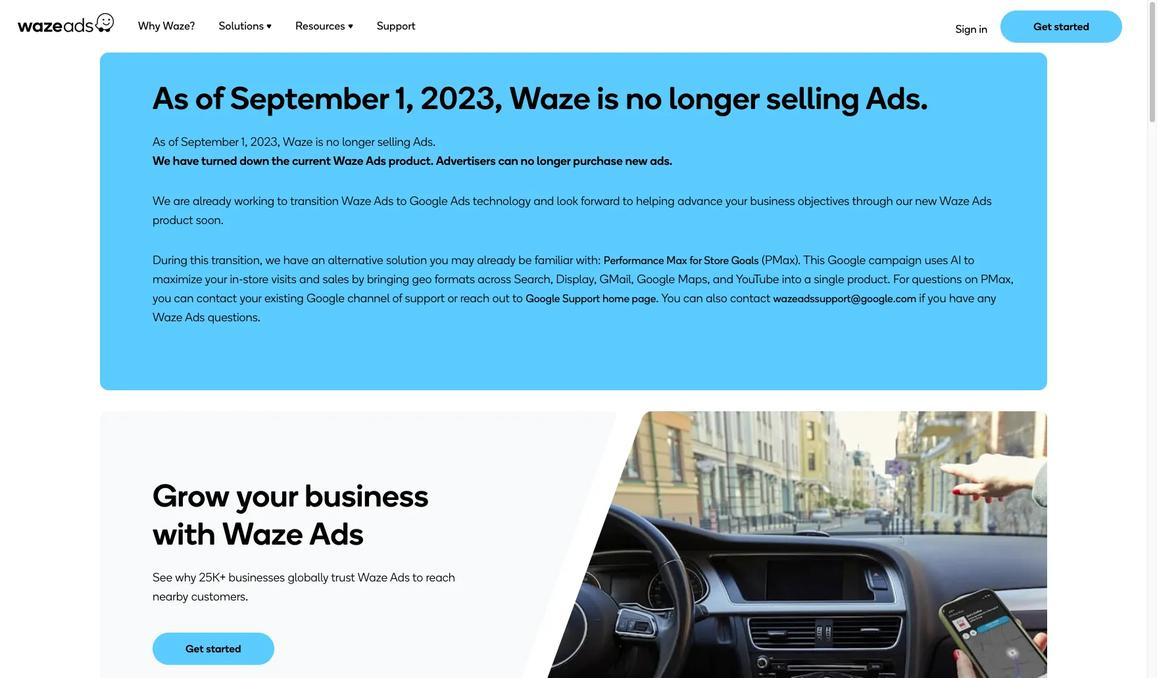 Task type: describe. For each thing, give the bounding box(es) containing it.
channel
[[348, 291, 390, 306]]

your inside we are already working to transition waze ads to google ads technology and look forward to helping advance your business objectives through our new waze ads product soon.
[[726, 194, 747, 209]]

have inside if you have any waze ads questions.
[[949, 291, 974, 306]]

see
[[153, 571, 172, 585]]

support link
[[376, 17, 416, 37]]

in
[[979, 23, 988, 36]]

nearby
[[153, 590, 188, 604]]

1 vertical spatial already
[[477, 253, 516, 268]]

single
[[814, 272, 844, 287]]

is for as of september 1, 2023, waze is no longer selling ads.
[[597, 79, 619, 117]]

and for look
[[534, 194, 554, 209]]

wazeadssupport@google.com
[[773, 293, 916, 305]]

ads inside grow your business with waze ads
[[309, 515, 364, 553]]

on
[[965, 272, 978, 287]]

product. inside (pmax). this google campaign uses ai to maximize your in-store visits and sales by bringing geo formats across search, display, gmail, google maps, and youtube into a single product. for questions on pmax, you can contact your existing google channel of support or reach out to
[[847, 272, 890, 287]]

0 horizontal spatial get started
[[186, 643, 241, 656]]

why
[[175, 571, 196, 585]]

also
[[706, 291, 727, 306]]

of for as of september 1, 2023, waze is no longer selling ads.
[[195, 79, 224, 117]]

objectives
[[798, 194, 850, 209]]

into
[[782, 272, 802, 287]]

we inside as of september 1, 2023, waze is no longer selling ads. we have turned down the current waze ads product. advertisers can no longer purchase new ads.
[[153, 154, 170, 168]]

forward
[[581, 194, 620, 209]]

ads.
[[650, 154, 672, 168]]

september for as of september 1, 2023, waze is no longer selling ads. we have turned down the current waze ads product. advertisers can no longer purchase new ads.
[[181, 135, 238, 149]]

1 vertical spatial started
[[206, 643, 241, 656]]

customers.
[[191, 590, 248, 604]]

waze inside see why 25k+ businesses globally trust waze ads to reach nearby customers.
[[358, 571, 387, 585]]

familiar
[[535, 253, 573, 268]]

helping
[[636, 194, 675, 209]]

waze?
[[163, 20, 195, 32]]

gmail,
[[600, 272, 634, 287]]

sales
[[323, 272, 349, 287]]

wazeadssupport@google.com link
[[773, 293, 916, 305]]

page
[[632, 293, 656, 305]]

display,
[[556, 272, 597, 287]]

google inside we are already working to transition waze ads to google ads technology and look forward to helping advance your business objectives through our new waze ads product soon.
[[410, 194, 448, 209]]

transition,
[[211, 253, 263, 268]]

the
[[272, 154, 290, 168]]

formats
[[435, 272, 475, 287]]

1, for as of september 1, 2023, waze is no longer selling ads. we have turned down the current waze ads product. advertisers can no longer purchase new ads.
[[241, 135, 248, 149]]

0 horizontal spatial get started link
[[153, 633, 274, 665]]

performance max for store goals link
[[604, 255, 759, 267]]

see why 25k+ businesses globally trust waze ads to reach nearby customers.
[[153, 571, 455, 604]]

support
[[405, 291, 445, 306]]

1 horizontal spatial get started
[[1034, 20, 1089, 33]]

0 horizontal spatial get
[[186, 643, 204, 656]]

for
[[893, 272, 909, 287]]

longer for as of september 1, 2023, waze is no longer selling ads.
[[669, 79, 760, 117]]

why waze?
[[138, 20, 195, 32]]

for
[[689, 255, 702, 267]]

why waze? link
[[137, 17, 196, 37]]

2023, for as of september 1, 2023, waze is no longer selling ads.
[[421, 79, 503, 117]]

goals
[[731, 255, 759, 267]]

globally
[[288, 571, 329, 585]]

be
[[519, 253, 532, 268]]

during this transition, we have an alternative solution you may already be familiar with: performance max for store goals
[[153, 253, 759, 268]]

store
[[704, 255, 729, 267]]

performance
[[604, 255, 664, 267]]

ads inside if you have any waze ads questions.
[[185, 310, 205, 325]]

purchase
[[573, 154, 623, 168]]

to inside see why 25k+ businesses globally trust waze ads to reach nearby customers.
[[413, 571, 423, 585]]

store
[[243, 272, 269, 287]]

if
[[919, 291, 925, 306]]

we are already working to transition waze ads to google ads technology and look forward to helping advance your business objectives through our new waze ads product soon.
[[153, 194, 992, 228]]

reach inside (pmax). this google campaign uses ai to maximize your in-store visits and sales by bringing geo formats across search, display, gmail, google maps, and youtube into a single product. for questions on pmax, you can contact your existing google channel of support or reach out to
[[460, 291, 490, 306]]

google up single
[[828, 253, 866, 268]]

technology
[[473, 194, 531, 209]]

waze inside if you have any waze ads questions.
[[153, 310, 182, 325]]

working
[[234, 194, 274, 209]]

geo
[[412, 272, 432, 287]]

25k+
[[199, 571, 226, 585]]

can inside (pmax). this google campaign uses ai to maximize your in-store visits and sales by bringing geo formats across search, display, gmail, google maps, and youtube into a single product. for questions on pmax, you can contact your existing google channel of support or reach out to
[[174, 291, 194, 306]]

visits
[[271, 272, 296, 287]]

google down sales
[[307, 291, 345, 306]]

advance
[[678, 194, 723, 209]]

ads. for as of september 1, 2023, waze is no longer selling ads.
[[866, 79, 928, 117]]

grow your business with waze ads
[[153, 477, 429, 553]]

support inside support link
[[377, 20, 416, 32]]

this
[[190, 253, 209, 268]]

existing
[[264, 291, 304, 306]]

resources
[[296, 20, 345, 32]]

in-
[[230, 272, 243, 287]]

solutions
[[219, 20, 264, 32]]

during
[[153, 253, 187, 268]]

as for as of september 1, 2023, waze is no longer selling ads. we have turned down the current waze ads product. advertisers can no longer purchase new ads.
[[153, 135, 166, 149]]

0 vertical spatial get started link
[[1001, 10, 1122, 42]]

(pmax).
[[762, 253, 801, 268]]

as of september 1, 2023, waze is no longer selling ads.
[[153, 79, 928, 117]]

solution
[[386, 253, 427, 268]]

are
[[173, 194, 190, 209]]

you inside if you have any waze ads questions.
[[928, 291, 946, 306]]

grow
[[153, 477, 230, 515]]

you inside (pmax). this google campaign uses ai to maximize your in-store visits and sales by bringing geo formats across search, display, gmail, google maps, and youtube into a single product. for questions on pmax, you can contact your existing google channel of support or reach out to
[[153, 291, 171, 306]]

maps,
[[678, 272, 710, 287]]

or
[[448, 291, 457, 306]]

1 horizontal spatial get
[[1034, 20, 1052, 33]]

google support home page . you can also contact wazeadssupport@google.com
[[526, 291, 916, 306]]

new inside as of september 1, 2023, waze is no longer selling ads. we have turned down the current waze ads product. advertisers can no longer purchase new ads.
[[625, 154, 648, 168]]

you
[[661, 291, 681, 306]]

any
[[977, 291, 996, 306]]

advertisers
[[436, 154, 496, 168]]

down
[[240, 154, 269, 168]]

waze ads logo image
[[18, 13, 114, 32]]

ads inside see why 25k+ businesses globally trust waze ads to reach nearby customers.
[[390, 571, 410, 585]]

sign in link
[[956, 23, 988, 38]]

selling for as of september 1, 2023, waze is no longer selling ads.
[[766, 79, 860, 117]]

pmax,
[[981, 272, 1014, 287]]

.
[[656, 291, 659, 306]]

businesses
[[229, 571, 285, 585]]



Task type: locate. For each thing, give the bounding box(es) containing it.
new inside we are already working to transition waze ads to google ads technology and look forward to helping advance your business objectives through our new waze ads product soon.
[[915, 194, 937, 209]]

1 horizontal spatial and
[[534, 194, 554, 209]]

through
[[852, 194, 893, 209]]

no for as of september 1, 2023, waze is no longer selling ads.
[[626, 79, 662, 117]]

get right in
[[1034, 20, 1052, 33]]

1 horizontal spatial 1,
[[396, 79, 414, 117]]

1 vertical spatial selling
[[377, 135, 411, 149]]

0 vertical spatial business
[[750, 194, 795, 209]]

our
[[896, 194, 912, 209]]

as of september 1, 2023, waze is no longer selling ads. we have turned down the current waze ads product. advertisers can no longer purchase new ads.
[[153, 135, 672, 168]]

2 as from the top
[[153, 135, 166, 149]]

0 vertical spatial as
[[153, 79, 189, 117]]

is for as of september 1, 2023, waze is no longer selling ads. we have turned down the current waze ads product. advertisers can no longer purchase new ads.
[[316, 135, 323, 149]]

1 vertical spatial we
[[153, 194, 171, 209]]

1 as from the top
[[153, 79, 189, 117]]

1, up down
[[241, 135, 248, 149]]

september up turned
[[181, 135, 238, 149]]

1 horizontal spatial ads.
[[866, 79, 928, 117]]

0 vertical spatial reach
[[460, 291, 490, 306]]

of inside (pmax). this google campaign uses ai to maximize your in-store visits and sales by bringing geo formats across search, display, gmail, google maps, and youtube into a single product. for questions on pmax, you can contact your existing google channel of support or reach out to
[[392, 291, 402, 306]]

you right 'if'
[[928, 291, 946, 306]]

1, inside as of september 1, 2023, waze is no longer selling ads. we have turned down the current waze ads product. advertisers can no longer purchase new ads.
[[241, 135, 248, 149]]

1 horizontal spatial product.
[[847, 272, 890, 287]]

sign in
[[956, 23, 988, 36]]

contact up questions.
[[197, 291, 237, 306]]

1 horizontal spatial started
[[1054, 20, 1089, 33]]

0 horizontal spatial product.
[[389, 154, 434, 168]]

0 horizontal spatial is
[[316, 135, 323, 149]]

your inside grow your business with waze ads
[[236, 477, 298, 515]]

of inside as of september 1, 2023, waze is no longer selling ads. we have turned down the current waze ads product. advertisers can no longer purchase new ads.
[[168, 135, 178, 149]]

2 we from the top
[[153, 194, 171, 209]]

is
[[597, 79, 619, 117], [316, 135, 323, 149]]

no for as of september 1, 2023, waze is no longer selling ads. we have turned down the current waze ads product. advertisers can no longer purchase new ads.
[[326, 135, 339, 149]]

reach inside see why 25k+ businesses globally trust waze ads to reach nearby customers.
[[426, 571, 455, 585]]

google down search, at left
[[526, 293, 560, 305]]

google down as of september 1, 2023, waze is no longer selling ads. we have turned down the current waze ads product. advertisers can no longer purchase new ads.
[[410, 194, 448, 209]]

of down bringing
[[392, 291, 402, 306]]

1 vertical spatial of
[[168, 135, 178, 149]]

1 vertical spatial get started link
[[153, 633, 274, 665]]

and up google support home page . you can also contact wazeadssupport@google.com
[[713, 272, 733, 287]]

1 horizontal spatial already
[[477, 253, 516, 268]]

1 vertical spatial no
[[326, 135, 339, 149]]

you down maximize
[[153, 291, 171, 306]]

youtube
[[736, 272, 779, 287]]

contact
[[197, 291, 237, 306], [730, 291, 770, 306]]

get started link
[[1001, 10, 1122, 42], [153, 633, 274, 665]]

0 vertical spatial new
[[625, 154, 648, 168]]

0 horizontal spatial business
[[305, 477, 429, 515]]

ads inside as of september 1, 2023, waze is no longer selling ads. we have turned down the current waze ads product. advertisers can no longer purchase new ads.
[[366, 154, 386, 168]]

1 horizontal spatial contact
[[730, 291, 770, 306]]

alternative
[[328, 253, 383, 268]]

0 horizontal spatial new
[[625, 154, 648, 168]]

google up "."
[[637, 272, 675, 287]]

already
[[193, 194, 231, 209], [477, 253, 516, 268]]

0 horizontal spatial you
[[153, 291, 171, 306]]

0 vertical spatial started
[[1054, 20, 1089, 33]]

turned
[[201, 154, 237, 168]]

0 vertical spatial september
[[230, 79, 389, 117]]

2 horizontal spatial you
[[928, 291, 946, 306]]

1 horizontal spatial is
[[597, 79, 619, 117]]

current
[[292, 154, 331, 168]]

if you have any waze ads questions.
[[153, 291, 996, 325]]

1 vertical spatial business
[[305, 477, 429, 515]]

1,
[[396, 79, 414, 117], [241, 135, 248, 149]]

a
[[804, 272, 811, 287]]

0 horizontal spatial can
[[174, 291, 194, 306]]

1 horizontal spatial have
[[283, 253, 309, 268]]

sign
[[956, 23, 977, 36]]

max
[[667, 255, 687, 267]]

have left an
[[283, 253, 309, 268]]

longer
[[669, 79, 760, 117], [342, 135, 375, 149], [537, 154, 571, 168]]

0 horizontal spatial longer
[[342, 135, 375, 149]]

support
[[377, 20, 416, 32], [562, 293, 600, 305]]

1, up as of september 1, 2023, waze is no longer selling ads. we have turned down the current waze ads product. advertisers can no longer purchase new ads.
[[396, 79, 414, 117]]

of up turned
[[195, 79, 224, 117]]

have down on in the top of the page
[[949, 291, 974, 306]]

0 horizontal spatial 2023,
[[250, 135, 280, 149]]

bringing
[[367, 272, 409, 287]]

business
[[750, 194, 795, 209], [305, 477, 429, 515]]

september inside as of september 1, 2023, waze is no longer selling ads. we have turned down the current waze ads product. advertisers can no longer purchase new ads.
[[181, 135, 238, 149]]

have inside as of september 1, 2023, waze is no longer selling ads. we have turned down the current waze ads product. advertisers can no longer purchase new ads.
[[173, 154, 199, 168]]

ads
[[366, 154, 386, 168], [374, 194, 394, 209], [450, 194, 470, 209], [972, 194, 992, 209], [185, 310, 205, 325], [309, 515, 364, 553], [390, 571, 410, 585]]

longer for as of september 1, 2023, waze is no longer selling ads. we have turned down the current waze ads product. advertisers can no longer purchase new ads.
[[342, 135, 375, 149]]

by
[[352, 272, 364, 287]]

2 vertical spatial no
[[521, 154, 534, 168]]

new left ads.
[[625, 154, 648, 168]]

2023, inside as of september 1, 2023, waze is no longer selling ads. we have turned down the current waze ads product. advertisers can no longer purchase new ads.
[[250, 135, 280, 149]]

business inside we are already working to transition waze ads to google ads technology and look forward to helping advance your business objectives through our new waze ads product soon.
[[750, 194, 795, 209]]

can up the technology
[[498, 154, 518, 168]]

get started
[[1034, 20, 1089, 33], [186, 643, 241, 656]]

2 horizontal spatial longer
[[669, 79, 760, 117]]

already inside we are already working to transition waze ads to google ads technology and look forward to helping advance your business objectives through our new waze ads product soon.
[[193, 194, 231, 209]]

and left 'look'
[[534, 194, 554, 209]]

1 vertical spatial get
[[186, 643, 204, 656]]

we inside we are already working to transition waze ads to google ads technology and look forward to helping advance your business objectives through our new waze ads product soon.
[[153, 194, 171, 209]]

0 vertical spatial we
[[153, 154, 170, 168]]

1 horizontal spatial no
[[521, 154, 534, 168]]

ads.
[[866, 79, 928, 117], [413, 135, 436, 149]]

trust
[[331, 571, 355, 585]]

0 horizontal spatial reach
[[426, 571, 455, 585]]

0 horizontal spatial 1,
[[241, 135, 248, 149]]

out
[[492, 291, 510, 306]]

0 horizontal spatial and
[[299, 272, 320, 287]]

2 contact from the left
[[730, 291, 770, 306]]

can down maximize
[[174, 291, 194, 306]]

as inside as of september 1, 2023, waze is no longer selling ads. we have turned down the current waze ads product. advertisers can no longer purchase new ads.
[[153, 135, 166, 149]]

1 horizontal spatial longer
[[537, 154, 571, 168]]

0 vertical spatial longer
[[669, 79, 760, 117]]

is inside as of september 1, 2023, waze is no longer selling ads. we have turned down the current waze ads product. advertisers can no longer purchase new ads.
[[316, 135, 323, 149]]

business inside grow your business with waze ads
[[305, 477, 429, 515]]

0 vertical spatial get
[[1034, 20, 1052, 33]]

september for as of september 1, 2023, waze is no longer selling ads.
[[230, 79, 389, 117]]

selling inside as of september 1, 2023, waze is no longer selling ads. we have turned down the current waze ads product. advertisers can no longer purchase new ads.
[[377, 135, 411, 149]]

we
[[265, 253, 280, 268]]

1 horizontal spatial selling
[[766, 79, 860, 117]]

google inside google support home page . you can also contact wazeadssupport@google.com
[[526, 293, 560, 305]]

search,
[[514, 272, 553, 287]]

0 vertical spatial is
[[597, 79, 619, 117]]

no up ads.
[[626, 79, 662, 117]]

google support home page link
[[526, 293, 656, 305]]

transition
[[290, 194, 339, 209]]

and
[[534, 194, 554, 209], [299, 272, 320, 287], [713, 272, 733, 287]]

an
[[311, 253, 325, 268]]

0 vertical spatial have
[[173, 154, 199, 168]]

questions
[[912, 272, 962, 287]]

ads. for as of september 1, 2023, waze is no longer selling ads. we have turned down the current waze ads product. advertisers can no longer purchase new ads.
[[413, 135, 436, 149]]

why
[[138, 20, 160, 32]]

0 vertical spatial get started
[[1034, 20, 1089, 33]]

this
[[803, 253, 825, 268]]

0 vertical spatial support
[[377, 20, 416, 32]]

maximize
[[153, 272, 202, 287]]

september
[[230, 79, 389, 117], [181, 135, 238, 149]]

of
[[195, 79, 224, 117], [168, 135, 178, 149], [392, 291, 402, 306]]

1 contact from the left
[[197, 291, 237, 306]]

1 we from the top
[[153, 154, 170, 168]]

0 horizontal spatial contact
[[197, 291, 237, 306]]

product. up wazeadssupport@google.com
[[847, 272, 890, 287]]

1 horizontal spatial reach
[[460, 291, 490, 306]]

waze inside grow your business with waze ads
[[222, 515, 303, 553]]

2 vertical spatial longer
[[537, 154, 571, 168]]

0 horizontal spatial selling
[[377, 135, 411, 149]]

you
[[430, 253, 448, 268], [153, 291, 171, 306], [928, 291, 946, 306]]

1 horizontal spatial of
[[195, 79, 224, 117]]

1 vertical spatial get started
[[186, 643, 241, 656]]

0 horizontal spatial no
[[326, 135, 339, 149]]

can down maps,
[[683, 291, 703, 306]]

already up across
[[477, 253, 516, 268]]

selling for as of september 1, 2023, waze is no longer selling ads. we have turned down the current waze ads product. advertisers can no longer purchase new ads.
[[377, 135, 411, 149]]

we
[[153, 154, 170, 168], [153, 194, 171, 209]]

1 vertical spatial have
[[283, 253, 309, 268]]

0 horizontal spatial started
[[206, 643, 241, 656]]

product
[[153, 213, 193, 228]]

2 horizontal spatial no
[[626, 79, 662, 117]]

1 vertical spatial 1,
[[241, 135, 248, 149]]

1 vertical spatial ads.
[[413, 135, 436, 149]]

questions.
[[208, 310, 260, 325]]

2023, up advertisers
[[421, 79, 503, 117]]

soon.
[[196, 213, 224, 228]]

look
[[557, 194, 578, 209]]

1 horizontal spatial can
[[498, 154, 518, 168]]

support inside google support home page . you can also contact wazeadssupport@google.com
[[562, 293, 600, 305]]

2 vertical spatial have
[[949, 291, 974, 306]]

is up 'current'
[[316, 135, 323, 149]]

and for sales
[[299, 272, 320, 287]]

0 vertical spatial of
[[195, 79, 224, 117]]

1 horizontal spatial support
[[562, 293, 600, 305]]

1 horizontal spatial 2023,
[[421, 79, 503, 117]]

0 vertical spatial already
[[193, 194, 231, 209]]

your
[[726, 194, 747, 209], [205, 272, 227, 287], [240, 291, 262, 306], [236, 477, 298, 515]]

0 horizontal spatial ads.
[[413, 135, 436, 149]]

1 horizontal spatial you
[[430, 253, 448, 268]]

(pmax). this google campaign uses ai to maximize your in-store visits and sales by bringing geo formats across search, display, gmail, google maps, and youtube into a single product. for questions on pmax, you can contact your existing google channel of support or reach out to
[[153, 253, 1014, 306]]

0 vertical spatial 2023,
[[421, 79, 503, 117]]

2 horizontal spatial and
[[713, 272, 733, 287]]

2 horizontal spatial have
[[949, 291, 974, 306]]

0 vertical spatial no
[[626, 79, 662, 117]]

is up purchase
[[597, 79, 619, 117]]

have left turned
[[173, 154, 199, 168]]

with:
[[576, 253, 601, 268]]

google
[[410, 194, 448, 209], [828, 253, 866, 268], [637, 272, 675, 287], [307, 291, 345, 306], [526, 293, 560, 305]]

with
[[153, 515, 216, 553]]

get
[[1034, 20, 1052, 33], [186, 643, 204, 656]]

product. inside as of september 1, 2023, waze is no longer selling ads. we have turned down the current waze ads product. advertisers can no longer purchase new ads.
[[389, 154, 434, 168]]

ai
[[951, 253, 961, 268]]

1 horizontal spatial business
[[750, 194, 795, 209]]

1, for as of september 1, 2023, waze is no longer selling ads.
[[396, 79, 414, 117]]

product.
[[389, 154, 434, 168], [847, 272, 890, 287]]

2 horizontal spatial can
[[683, 291, 703, 306]]

contact inside (pmax). this google campaign uses ai to maximize your in-store visits and sales by bringing geo formats across search, display, gmail, google maps, and youtube into a single product. for questions on pmax, you can contact your existing google channel of support or reach out to
[[197, 291, 237, 306]]

2 vertical spatial of
[[392, 291, 402, 306]]

1 vertical spatial is
[[316, 135, 323, 149]]

get down nearby
[[186, 643, 204, 656]]

reach
[[460, 291, 490, 306], [426, 571, 455, 585]]

1 vertical spatial 2023,
[[250, 135, 280, 149]]

1 horizontal spatial get started link
[[1001, 10, 1122, 42]]

as
[[153, 79, 189, 117], [153, 135, 166, 149]]

1 vertical spatial product.
[[847, 272, 890, 287]]

of up are
[[168, 135, 178, 149]]

already up soon.
[[193, 194, 231, 209]]

can inside as of september 1, 2023, waze is no longer selling ads. we have turned down the current waze ads product. advertisers can no longer purchase new ads.
[[498, 154, 518, 168]]

we left are
[[153, 194, 171, 209]]

contact down youtube
[[730, 291, 770, 306]]

2023, for as of september 1, 2023, waze is no longer selling ads. we have turned down the current waze ads product. advertisers can no longer purchase new ads.
[[250, 135, 280, 149]]

and down an
[[299, 272, 320, 287]]

across
[[478, 272, 511, 287]]

0 horizontal spatial support
[[377, 20, 416, 32]]

2023, up down
[[250, 135, 280, 149]]

can
[[498, 154, 518, 168], [174, 291, 194, 306], [683, 291, 703, 306]]

2 horizontal spatial of
[[392, 291, 402, 306]]

0 horizontal spatial have
[[173, 154, 199, 168]]

have
[[173, 154, 199, 168], [283, 253, 309, 268], [949, 291, 974, 306]]

0 vertical spatial 1,
[[396, 79, 414, 117]]

0 horizontal spatial already
[[193, 194, 231, 209]]

1 vertical spatial september
[[181, 135, 238, 149]]

you left may
[[430, 253, 448, 268]]

september up 'current'
[[230, 79, 389, 117]]

may
[[451, 253, 474, 268]]

1 vertical spatial as
[[153, 135, 166, 149]]

no up the technology
[[521, 154, 534, 168]]

and inside we are already working to transition waze ads to google ads technology and look forward to helping advance your business objectives through our new waze ads product soon.
[[534, 194, 554, 209]]

1 vertical spatial support
[[562, 293, 600, 305]]

we left turned
[[153, 154, 170, 168]]

0 horizontal spatial of
[[168, 135, 178, 149]]

as for as of september 1, 2023, waze is no longer selling ads.
[[153, 79, 189, 117]]

0 vertical spatial product.
[[389, 154, 434, 168]]

new right our
[[915, 194, 937, 209]]

no up 'current'
[[326, 135, 339, 149]]

ads. inside as of september 1, 2023, waze is no longer selling ads. we have turned down the current waze ads product. advertisers can no longer purchase new ads.
[[413, 135, 436, 149]]

0 vertical spatial ads.
[[866, 79, 928, 117]]

1 vertical spatial longer
[[342, 135, 375, 149]]

1 horizontal spatial new
[[915, 194, 937, 209]]

uses
[[925, 253, 948, 268]]

product. left advertisers
[[389, 154, 434, 168]]

home
[[603, 293, 630, 305]]

1 vertical spatial new
[[915, 194, 937, 209]]

0 vertical spatial selling
[[766, 79, 860, 117]]

of for as of september 1, 2023, waze is no longer selling ads. we have turned down the current waze ads product. advertisers can no longer purchase new ads.
[[168, 135, 178, 149]]



Task type: vqa. For each thing, say whether or not it's contained in the screenshot.
business inside Grow your business with Waze Ads
yes



